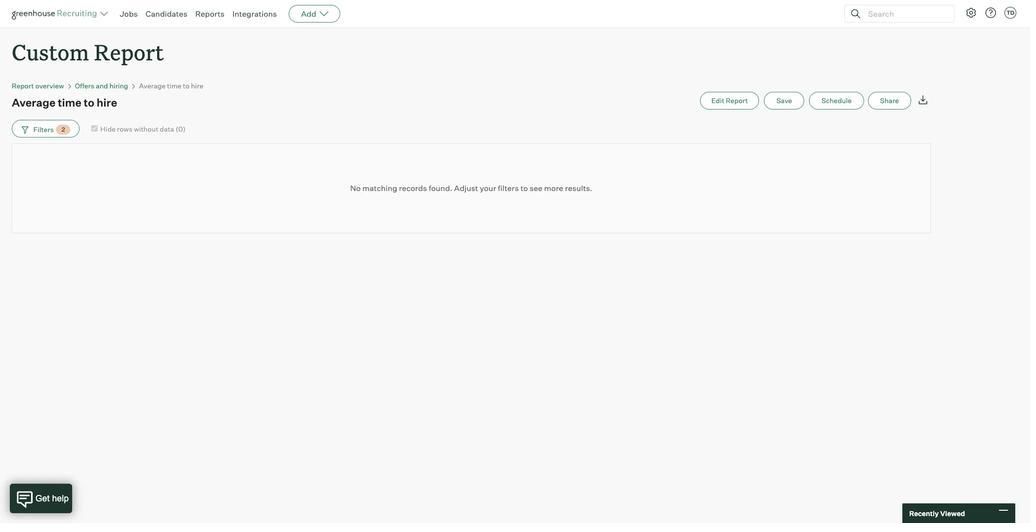 Task type: locate. For each thing, give the bounding box(es) containing it.
integrations
[[233, 9, 277, 19]]

report overview
[[12, 82, 64, 90]]

2 horizontal spatial report
[[726, 96, 748, 105]]

0 horizontal spatial average time to hire
[[12, 96, 117, 109]]

custom report
[[12, 37, 164, 66]]

schedule
[[822, 96, 852, 105]]

no matching records found. adjust your filters to see more results.
[[350, 183, 593, 193]]

report right edit
[[726, 96, 748, 105]]

2
[[62, 126, 65, 133]]

hire
[[191, 82, 203, 90], [97, 96, 117, 109]]

0 vertical spatial report
[[94, 37, 164, 66]]

average right hiring
[[139, 82, 166, 90]]

1 horizontal spatial average
[[139, 82, 166, 90]]

average time to hire
[[139, 82, 203, 90], [12, 96, 117, 109]]

1 vertical spatial hire
[[97, 96, 117, 109]]

1 vertical spatial report
[[12, 82, 34, 90]]

time
[[167, 82, 182, 90], [58, 96, 81, 109]]

see
[[530, 183, 543, 193]]

0 horizontal spatial report
[[12, 82, 34, 90]]

more
[[545, 183, 564, 193]]

report left "overview"
[[12, 82, 34, 90]]

1 horizontal spatial average time to hire
[[139, 82, 203, 90]]

report overview link
[[12, 82, 64, 90]]

0 horizontal spatial average
[[12, 96, 56, 109]]

1 horizontal spatial hire
[[191, 82, 203, 90]]

to
[[183, 82, 190, 90], [84, 96, 94, 109], [521, 183, 528, 193]]

no
[[350, 183, 361, 193]]

viewed
[[941, 509, 966, 518]]

schedule button
[[810, 92, 864, 110]]

0 horizontal spatial hire
[[97, 96, 117, 109]]

1 vertical spatial average time to hire
[[12, 96, 117, 109]]

share button
[[868, 92, 912, 110]]

2 vertical spatial to
[[521, 183, 528, 193]]

and
[[96, 82, 108, 90]]

0 vertical spatial time
[[167, 82, 182, 90]]

1 horizontal spatial report
[[94, 37, 164, 66]]

share
[[881, 96, 900, 105]]

candidates link
[[146, 9, 188, 19]]

hide
[[100, 125, 116, 133]]

recently viewed
[[910, 509, 966, 518]]

td button
[[1003, 5, 1019, 21]]

0 vertical spatial average
[[139, 82, 166, 90]]

jobs
[[120, 9, 138, 19]]

td
[[1007, 9, 1015, 16]]

add button
[[289, 5, 341, 23]]

2 vertical spatial report
[[726, 96, 748, 105]]

average down report overview
[[12, 96, 56, 109]]

to inside 'row group'
[[521, 183, 528, 193]]

hiring
[[110, 82, 128, 90]]

to left see
[[521, 183, 528, 193]]

report up hiring
[[94, 37, 164, 66]]

1 vertical spatial to
[[84, 96, 94, 109]]

2 horizontal spatial to
[[521, 183, 528, 193]]

edit
[[712, 96, 725, 105]]

1 horizontal spatial time
[[167, 82, 182, 90]]

edit report link
[[701, 92, 760, 110]]

average time to hire up data
[[139, 82, 203, 90]]

average time to hire down "overview"
[[12, 96, 117, 109]]

0 horizontal spatial time
[[58, 96, 81, 109]]

custom
[[12, 37, 89, 66]]

report
[[94, 37, 164, 66], [12, 82, 34, 90], [726, 96, 748, 105]]

0 vertical spatial hire
[[191, 82, 203, 90]]

download image
[[918, 94, 930, 106]]

save
[[777, 96, 793, 105]]

1 vertical spatial average
[[12, 96, 56, 109]]

to up the (0)
[[183, 82, 190, 90]]

found.
[[429, 183, 453, 193]]

0 vertical spatial to
[[183, 82, 190, 90]]

integrations link
[[233, 9, 277, 19]]

time down offers
[[58, 96, 81, 109]]

reports link
[[195, 9, 225, 19]]

greenhouse recruiting image
[[12, 8, 100, 20]]

filters
[[33, 125, 54, 134]]

to down offers
[[84, 96, 94, 109]]

time up the (0)
[[167, 82, 182, 90]]

average
[[139, 82, 166, 90], [12, 96, 56, 109]]

no matching records found. adjust your filters to see more results. row group
[[12, 144, 932, 233]]



Task type: describe. For each thing, give the bounding box(es) containing it.
candidates
[[146, 9, 188, 19]]

1 horizontal spatial to
[[183, 82, 190, 90]]

1 vertical spatial time
[[58, 96, 81, 109]]

filters
[[498, 183, 519, 193]]

hide rows without data (0)
[[100, 125, 186, 133]]

offers and hiring link
[[75, 82, 128, 90]]

without
[[134, 125, 158, 133]]

reports
[[195, 9, 225, 19]]

Search text field
[[866, 7, 946, 21]]

data
[[160, 125, 174, 133]]

your
[[480, 183, 497, 193]]

0 vertical spatial average time to hire
[[139, 82, 203, 90]]

offers and hiring
[[75, 82, 128, 90]]

add
[[301, 9, 316, 19]]

records
[[399, 183, 427, 193]]

edit report
[[712, 96, 748, 105]]

results.
[[565, 183, 593, 193]]

overview
[[35, 82, 64, 90]]

report for edit report
[[726, 96, 748, 105]]

average time to hire link
[[139, 82, 203, 90]]

(0)
[[176, 125, 186, 133]]

save and schedule this report to revisit it! element
[[765, 92, 810, 110]]

adjust
[[454, 183, 478, 193]]

save button
[[765, 92, 805, 110]]

configure image
[[966, 7, 978, 19]]

Hide rows without data (0) checkbox
[[92, 125, 98, 132]]

offers
[[75, 82, 94, 90]]

matching
[[363, 183, 398, 193]]

filter image
[[20, 125, 28, 134]]

td button
[[1005, 7, 1017, 19]]

recently
[[910, 509, 939, 518]]

rows
[[117, 125, 133, 133]]

0 horizontal spatial to
[[84, 96, 94, 109]]

report for custom report
[[94, 37, 164, 66]]

jobs link
[[120, 9, 138, 19]]



Task type: vqa. For each thing, say whether or not it's contained in the screenshot.
download ICON
yes



